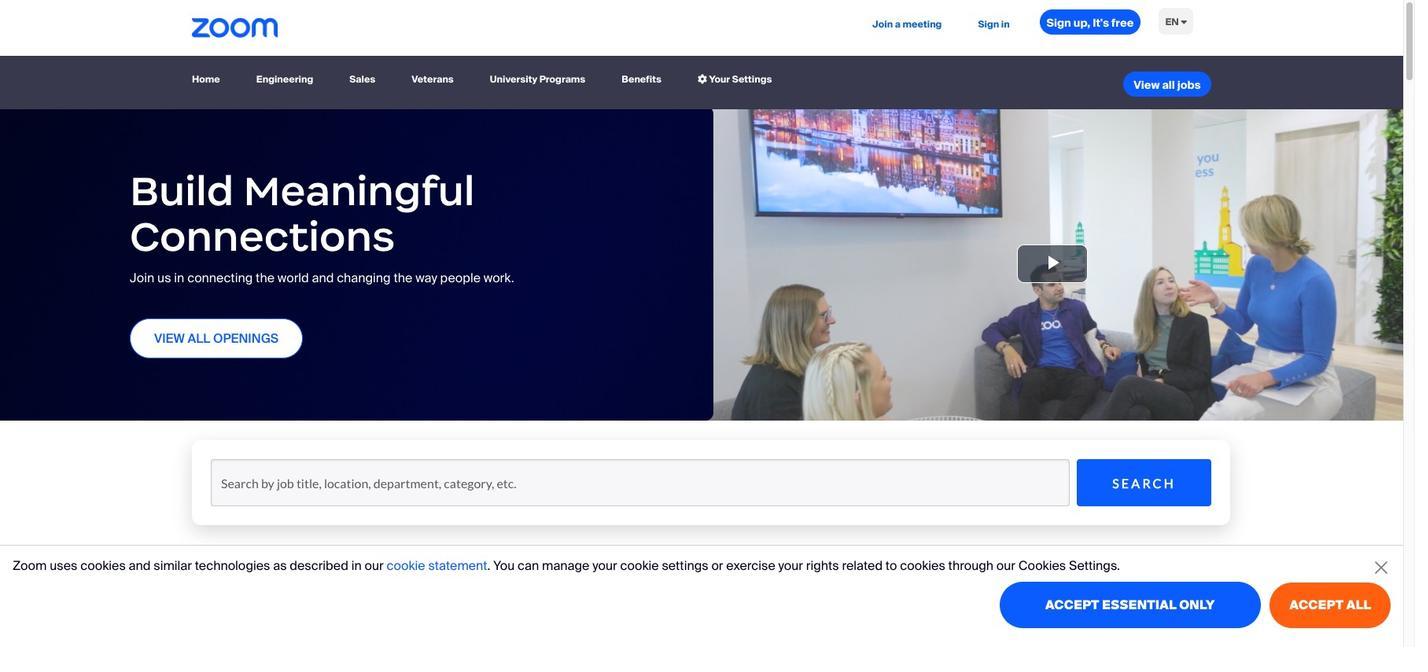 Task type: locate. For each thing, give the bounding box(es) containing it.
cultivating
[[192, 617, 341, 648]]

0 horizontal spatial sign
[[978, 18, 999, 31]]

sign in link
[[972, 0, 1016, 50]]

cookie left statement
[[387, 558, 425, 574]]

cookie
[[387, 558, 425, 574], [620, 558, 659, 574]]

2 cookies from the left
[[900, 558, 946, 574]]

rights
[[806, 558, 839, 574]]

0 vertical spatial all
[[1163, 78, 1175, 92]]

accept for accept all
[[1290, 597, 1344, 614]]

1 horizontal spatial work.
[[674, 587, 749, 621]]

your right manage on the left bottom
[[593, 558, 617, 574]]

to right related
[[886, 558, 897, 574]]

sign
[[1047, 16, 1072, 30], [978, 18, 999, 31]]

value
[[632, 617, 706, 648]]

1 vertical spatial join
[[130, 270, 154, 287]]

technologies
[[195, 558, 270, 574]]

join a meeting link
[[866, 0, 949, 50]]

connecting
[[187, 270, 253, 287]]

in left up,
[[1001, 18, 1010, 31]]

veterans link
[[406, 66, 460, 93]]

the left world
[[256, 270, 275, 287]]

essential
[[1102, 597, 1177, 614]]

and left the similar
[[129, 558, 151, 574]]

0 vertical spatial work.
[[484, 270, 514, 287]]

0 horizontal spatial all
[[1163, 78, 1175, 92]]

meaningful
[[244, 165, 475, 216]]

described
[[290, 558, 349, 574]]

programs
[[540, 73, 586, 85]]

our left the cookies
[[973, 556, 1019, 591]]

1 horizontal spatial the
[[394, 270, 413, 287]]

engineering link
[[250, 66, 320, 93]]

all for accept
[[1347, 597, 1372, 614]]

order
[[571, 556, 645, 591]]

all inside accept all button
[[1347, 597, 1372, 614]]

search button
[[1077, 460, 1212, 507]]

your
[[593, 558, 617, 574], [779, 558, 803, 574]]

all inside view all jobs link
[[1163, 78, 1175, 92]]

a left meeting
[[895, 18, 901, 31]]

sign up, it's free
[[1047, 16, 1134, 30]]

video player region
[[702, 106, 1404, 421]]

1 horizontal spatial and
[[312, 270, 334, 287]]

.
[[488, 558, 491, 574]]

at zoom, we believe that in order to deliver happiness to our  customers, our employees should be happy at work. that's  why  we focus on cultivating a culture around our value of care.
[[192, 556, 1188, 648]]

join for join us in connecting the world and changing the way people work.
[[130, 270, 154, 287]]

in inside "link"
[[1001, 18, 1010, 31]]

1 horizontal spatial join
[[873, 18, 893, 31]]

work. right people
[[484, 270, 514, 287]]

1 horizontal spatial all
[[1347, 597, 1372, 614]]

1 vertical spatial work.
[[674, 587, 749, 621]]

our right through
[[997, 558, 1016, 574]]

join a meeting
[[873, 18, 942, 31]]

zoom
[[13, 558, 47, 574]]

0 vertical spatial and
[[312, 270, 334, 287]]

up,
[[1074, 16, 1091, 30]]

all
[[1163, 78, 1175, 92], [1347, 597, 1372, 614]]

join left meeting
[[873, 18, 893, 31]]

that
[[473, 556, 533, 591]]

deliver
[[688, 556, 781, 591]]

0 horizontal spatial join
[[130, 270, 154, 287]]

sign left up,
[[1047, 16, 1072, 30]]

accept
[[1046, 597, 1100, 614], [1290, 597, 1344, 614]]

0 horizontal spatial cookie
[[387, 558, 425, 574]]

1 vertical spatial and
[[129, 558, 151, 574]]

through
[[949, 558, 994, 574]]

view all openings link
[[130, 319, 303, 359]]

0 horizontal spatial accept
[[1046, 597, 1100, 614]]

work. down or
[[674, 587, 749, 621]]

sales link
[[343, 66, 382, 93]]

0 horizontal spatial a
[[348, 617, 364, 648]]

in right 'can'
[[540, 556, 564, 591]]

cookie statement link
[[387, 558, 488, 574]]

happy
[[544, 587, 632, 621]]

culture
[[371, 617, 470, 648]]

to left or
[[651, 556, 682, 591]]

1 horizontal spatial your
[[779, 558, 803, 574]]

cookies
[[1019, 558, 1066, 574]]

1 cookies from the left
[[80, 558, 126, 574]]

sign right meeting
[[978, 18, 999, 31]]

0 horizontal spatial cookies
[[80, 558, 126, 574]]

zoom uses cookies and similar technologies as described in our cookie statement . you can manage your cookie settings or exercise your rights related to cookies through our cookies settings.
[[13, 558, 1121, 574]]

your left the rights
[[779, 558, 803, 574]]

all for view
[[1163, 78, 1175, 92]]

a down we
[[348, 617, 364, 648]]

0 vertical spatial join
[[873, 18, 893, 31]]

1 vertical spatial all
[[1347, 597, 1372, 614]]

in right us
[[174, 270, 184, 287]]

the
[[256, 270, 275, 287], [394, 270, 413, 287]]

1 horizontal spatial sign
[[1047, 16, 1072, 30]]

the left way
[[394, 270, 413, 287]]

us
[[157, 270, 171, 287]]

statement
[[428, 558, 488, 574]]

on
[[1055, 587, 1090, 621]]

cookies left through
[[900, 558, 946, 574]]

0 horizontal spatial to
[[651, 556, 682, 591]]

and right world
[[312, 270, 334, 287]]

cookies right "uses"
[[80, 558, 126, 574]]

0 horizontal spatial your
[[593, 558, 617, 574]]

join left us
[[130, 270, 154, 287]]

or
[[712, 558, 724, 574]]

zoom,
[[230, 556, 316, 591]]

0 horizontal spatial the
[[256, 270, 275, 287]]

work. inside at zoom, we believe that in order to deliver happiness to our  customers, our employees should be happy at work. that's  why  we focus on cultivating a culture around our value of care.
[[674, 587, 749, 621]]

and
[[312, 270, 334, 287], [129, 558, 151, 574]]

sign in
[[978, 18, 1010, 31]]

to left focus
[[936, 556, 966, 591]]

1 horizontal spatial cookies
[[900, 558, 946, 574]]

view all jobs link
[[1124, 72, 1212, 97]]

our down technologies at bottom left
[[192, 587, 238, 621]]

openings
[[213, 330, 279, 347]]

1 cookie from the left
[[387, 558, 425, 574]]

1 accept from the left
[[1046, 597, 1100, 614]]

1 horizontal spatial a
[[895, 18, 901, 31]]

to
[[651, 556, 682, 591], [936, 556, 966, 591], [886, 558, 897, 574]]

1 vertical spatial a
[[348, 617, 364, 648]]

cookie up at at the left of page
[[620, 558, 659, 574]]

it's
[[1093, 16, 1110, 30]]

in
[[1001, 18, 1010, 31], [174, 270, 184, 287], [540, 556, 564, 591], [351, 558, 362, 574]]

believe
[[369, 556, 467, 591]]

work.
[[484, 270, 514, 287], [674, 587, 749, 621]]

a
[[895, 18, 901, 31], [348, 617, 364, 648]]

accept all button
[[1270, 583, 1391, 628]]

sign inside "link"
[[978, 18, 999, 31]]

our
[[973, 556, 1019, 591], [365, 558, 384, 574], [997, 558, 1016, 574], [192, 587, 238, 621], [581, 617, 627, 648]]

accept essential only button
[[1000, 582, 1261, 629]]

your
[[709, 73, 730, 85]]

1 horizontal spatial accept
[[1290, 597, 1344, 614]]

join
[[873, 18, 893, 31], [130, 270, 154, 287]]

1 horizontal spatial cookie
[[620, 558, 659, 574]]

be
[[503, 587, 538, 621]]

2 accept from the left
[[1290, 597, 1344, 614]]



Task type: describe. For each thing, give the bounding box(es) containing it.
university
[[490, 73, 538, 85]]

of
[[712, 617, 740, 648]]

accept all
[[1290, 597, 1372, 614]]

can
[[518, 558, 539, 574]]

at
[[192, 556, 224, 591]]

view all openings
[[154, 330, 279, 347]]

cog image
[[698, 74, 707, 84]]

university programs
[[490, 73, 586, 85]]

veterans
[[412, 73, 454, 85]]

2 horizontal spatial to
[[936, 556, 966, 591]]

a inside at zoom, we believe that in order to deliver happiness to our  customers, our employees should be happy at work. that's  why  we focus on cultivating a culture around our value of care.
[[348, 617, 364, 648]]

settings
[[662, 558, 709, 574]]

world
[[278, 270, 309, 287]]

in inside at zoom, we believe that in order to deliver happiness to our  customers, our employees should be happy at work. that's  why  we focus on cultivating a culture around our value of care.
[[540, 556, 564, 591]]

0 horizontal spatial and
[[129, 558, 151, 574]]

sign for sign in
[[978, 18, 999, 31]]

jobs
[[1178, 78, 1201, 92]]

our left at at the left of page
[[581, 617, 627, 648]]

sign for sign up, it's free
[[1047, 16, 1072, 30]]

view
[[154, 330, 185, 347]]

care.
[[746, 617, 817, 648]]

build meaningful connections
[[130, 165, 475, 262]]

accept essential only
[[1046, 597, 1215, 614]]

join for join a meeting
[[873, 18, 893, 31]]

similar
[[154, 558, 192, 574]]

caret down image
[[1182, 17, 1187, 27]]

all
[[188, 330, 210, 347]]

connections
[[130, 211, 395, 262]]

around
[[477, 617, 575, 648]]

should
[[403, 587, 496, 621]]

2 cookie from the left
[[620, 558, 659, 574]]

home
[[192, 73, 220, 85]]

university programs link
[[484, 66, 592, 93]]

1 the from the left
[[256, 270, 275, 287]]

that's
[[755, 587, 840, 621]]

changing
[[337, 270, 391, 287]]

we
[[322, 556, 362, 591]]

meeting
[[903, 18, 942, 31]]

your settings
[[707, 73, 772, 85]]

focus
[[971, 587, 1049, 621]]

happiness
[[787, 556, 930, 591]]

view all jobs
[[1134, 78, 1201, 92]]

en
[[1166, 16, 1179, 28]]

in right described on the left
[[351, 558, 362, 574]]

accept for accept essential only
[[1046, 597, 1100, 614]]

2 your from the left
[[779, 558, 803, 574]]

benefits
[[622, 73, 662, 85]]

people
[[440, 270, 481, 287]]

view
[[1134, 78, 1160, 92]]

manage
[[542, 558, 590, 574]]

our right we
[[365, 558, 384, 574]]

0 vertical spatial a
[[895, 18, 901, 31]]

1 your from the left
[[593, 558, 617, 574]]

at
[[638, 587, 668, 621]]

employees
[[244, 587, 397, 621]]

engineering
[[256, 73, 313, 85]]

uses
[[50, 558, 77, 574]]

benefits link
[[616, 66, 668, 93]]

related
[[842, 558, 883, 574]]

only
[[1180, 597, 1215, 614]]

your settings link
[[692, 66, 779, 93]]

free
[[1112, 16, 1134, 30]]

as
[[273, 558, 287, 574]]

you
[[494, 558, 515, 574]]

join us in connecting the world and changing the way people work.
[[130, 270, 514, 287]]

build
[[130, 165, 234, 216]]

Search by job title, location, department, category, etc. text field
[[211, 460, 1070, 507]]

en button
[[1153, 0, 1200, 45]]

exercise
[[727, 558, 776, 574]]

way
[[416, 270, 437, 287]]

sales
[[350, 73, 376, 85]]

sign up, it's free link
[[1040, 9, 1141, 35]]

search
[[1113, 476, 1176, 491]]

1 horizontal spatial to
[[886, 558, 897, 574]]

0 horizontal spatial work.
[[484, 270, 514, 287]]

home link
[[192, 66, 226, 93]]

settings.
[[1069, 558, 1121, 574]]

2 the from the left
[[394, 270, 413, 287]]



Task type: vqa. For each thing, say whether or not it's contained in the screenshot.
bottommost "INFORMATION"
no



